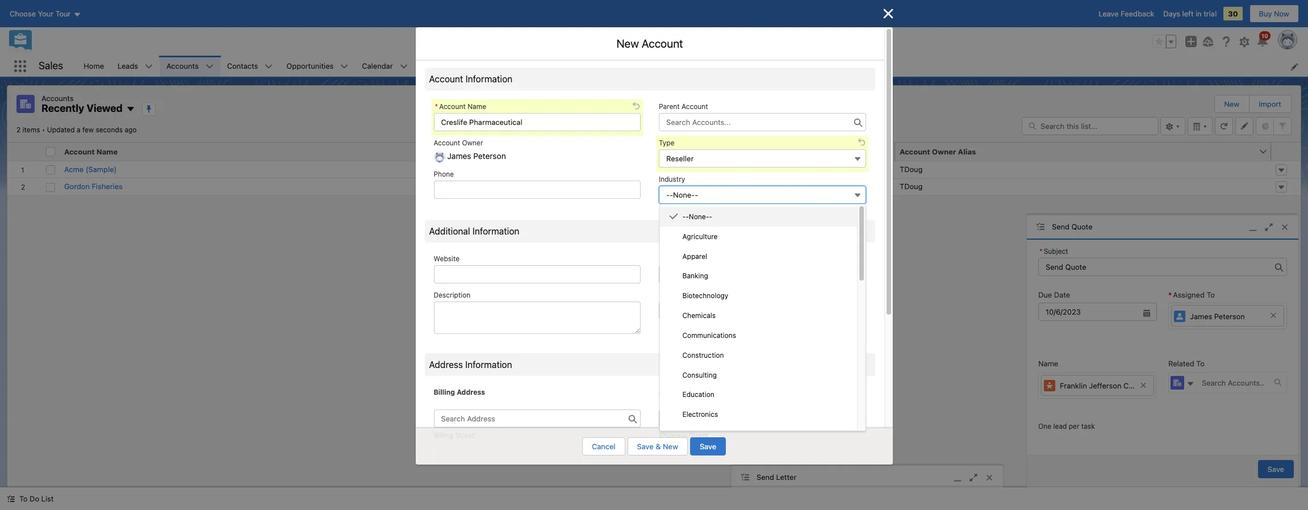 Task type: vqa. For each thing, say whether or not it's contained in the screenshot.
the text default icon to the top
no



Task type: describe. For each thing, give the bounding box(es) containing it.
reseller list item
[[657, 136, 869, 172]]

now
[[1275, 9, 1290, 18]]

gordon
[[64, 182, 90, 191]]

send quote dialog
[[1027, 215, 1300, 488]]

phone for the phone text box to the right
[[659, 255, 680, 263]]

|
[[712, 62, 715, 71]]

franklin jefferson cresino
[[1061, 381, 1150, 391]]

consulting
[[683, 371, 717, 379]]

buy now button
[[1250, 5, 1300, 23]]

Parent Account text field
[[659, 113, 866, 131]]

a
[[77, 125, 80, 134]]

1 horizontal spatial recently
[[653, 62, 683, 71]]

contacts link
[[220, 56, 265, 77]]

to for assigned to
[[1207, 290, 1216, 299]]

1 horizontal spatial phone text field
[[659, 265, 866, 284]]

search...
[[545, 37, 576, 46]]

dashboards link
[[462, 56, 517, 77]]

name inside button
[[97, 147, 118, 156]]

0 vertical spatial list item
[[640, 56, 777, 77]]

quote
[[1072, 222, 1093, 231]]

account down account information at left
[[439, 102, 466, 111]]

type
[[659, 139, 675, 147]]

cancel
[[592, 442, 616, 451]]

shipping street
[[659, 431, 709, 440]]

to inside to do list button
[[19, 494, 28, 504]]

account name element
[[60, 142, 479, 161]]

james
[[1191, 312, 1213, 321]]

action element
[[1272, 142, 1302, 161]]

Website text field
[[434, 265, 641, 284]]

shipping for address information
[[659, 388, 690, 396]]

opportunities link
[[280, 56, 341, 77]]

0 vertical spatial phone text field
[[434, 181, 641, 199]]

one
[[1039, 422, 1052, 431]]

to for related to
[[1197, 359, 1205, 368]]

letter
[[777, 473, 797, 482]]

cancel button
[[583, 438, 625, 456]]

to do list button
[[0, 488, 60, 510]]

save & new
[[637, 442, 679, 451]]

accounts image inside the send quote dialog
[[1171, 376, 1185, 390]]

chemicals
[[683, 311, 716, 320]]

jefferson
[[1090, 381, 1122, 391]]

0 horizontal spatial accounts
[[41, 94, 74, 103]]

dashboards
[[469, 61, 510, 70]]

phone button
[[472, 142, 883, 161]]

leads list item
[[111, 56, 160, 77]]

Shipping Street text field
[[659, 442, 866, 475]]

Type button
[[659, 149, 866, 168]]

peterson
[[1215, 312, 1246, 321]]

leads link
[[111, 56, 145, 77]]

communications
[[683, 331, 737, 340]]

owner for account owner
[[462, 139, 483, 147]]

contacts
[[227, 61, 258, 70]]

opportunities list item
[[280, 56, 355, 77]]

address for shipping
[[691, 388, 720, 396]]

accounts link
[[160, 56, 206, 77]]

lead
[[1054, 422, 1068, 431]]

inverse image
[[882, 7, 895, 20]]

fisheries
[[92, 182, 123, 191]]

date
[[1055, 290, 1071, 299]]

tdoug for gordon fisheries
[[900, 182, 923, 191]]

shipping for shipping address
[[659, 431, 687, 440]]

import
[[1260, 99, 1282, 109]]

list
[[41, 494, 54, 504]]

parent
[[659, 102, 680, 111]]

phone element
[[472, 142, 903, 161]]

construction
[[683, 351, 724, 360]]

Search Recently Viewed list view. search field
[[1022, 117, 1159, 135]]

tdoug for acme (sample)
[[900, 165, 923, 174]]

seconds
[[96, 125, 123, 134]]

list view controls image
[[1161, 117, 1186, 135]]

address up billing address
[[429, 359, 463, 370]]

account right parent
[[682, 102, 709, 111]]

street for billing street
[[455, 431, 475, 440]]

import button
[[1250, 95, 1291, 113]]

sales
[[39, 60, 63, 72]]

0 horizontal spatial viewed
[[87, 102, 123, 114]]

james peterson
[[1191, 312, 1246, 321]]

account down the "* account name"
[[434, 139, 460, 147]]

send quote
[[1053, 222, 1093, 231]]

in
[[1196, 9, 1202, 18]]

text default image inside "--none--" 'option'
[[669, 212, 678, 221]]

home link
[[77, 56, 111, 77]]

display as table image
[[1188, 117, 1213, 135]]

action image
[[1272, 142, 1302, 161]]

recently viewed
[[41, 102, 123, 114]]

save for leftmost save button
[[700, 442, 717, 451]]

Search Address text field
[[434, 410, 641, 428]]

none text field inside the send quote dialog
[[1039, 303, 1158, 321]]

address for billing
[[457, 388, 485, 396]]

calendar
[[362, 61, 393, 70]]

item number element
[[7, 142, 41, 161]]

billing street
[[434, 431, 475, 440]]

acme (sample)
[[64, 165, 117, 174]]

account up "acme"
[[64, 147, 95, 156]]

new button
[[1216, 95, 1249, 113]]

recently viewed|accounts|list view element
[[7, 85, 1302, 488]]

quotes list item
[[587, 56, 640, 77]]

account name
[[64, 147, 118, 156]]

related
[[1169, 359, 1195, 368]]

none text field inside 'list item'
[[434, 113, 641, 131]]

due date
[[1039, 290, 1071, 299]]

cell inside recently viewed grid
[[41, 142, 60, 161]]

owner for account owner alias
[[933, 147, 957, 156]]

subject
[[1044, 247, 1069, 256]]

send quote link
[[1028, 215, 1299, 240]]

to do list
[[19, 494, 54, 504]]

apparel
[[683, 252, 708, 261]]

assigned to
[[1174, 290, 1216, 299]]

save for save & new
[[637, 442, 654, 451]]

search... button
[[523, 32, 750, 51]]

quotes
[[594, 61, 619, 70]]

forecasts link
[[415, 56, 462, 77]]



Task type: locate. For each thing, give the bounding box(es) containing it.
account owner alias element
[[896, 142, 1279, 161]]

none-
[[674, 190, 695, 199], [689, 212, 709, 221]]

none- inside industry button
[[674, 190, 695, 199]]

information down dashboards
[[466, 74, 513, 84]]

* subject
[[1040, 247, 1069, 256]]

left
[[1183, 9, 1194, 18]]

1 horizontal spatial new
[[663, 442, 679, 451]]

name up (sample)
[[97, 147, 118, 156]]

--none--
[[667, 190, 699, 199], [683, 212, 713, 221]]

1 horizontal spatial owner
[[933, 147, 957, 156]]

1 vertical spatial name
[[97, 147, 118, 156]]

viewed
[[685, 62, 710, 71], [87, 102, 123, 114]]

1 vertical spatial list item
[[432, 99, 643, 136]]

1 vertical spatial new
[[1225, 99, 1240, 109]]

0 horizontal spatial save
[[637, 442, 654, 451]]

0 vertical spatial to
[[1207, 290, 1216, 299]]

owner down the "* account name"
[[462, 139, 483, 147]]

1 horizontal spatial name
[[468, 102, 487, 111]]

days left in trial
[[1164, 9, 1217, 18]]

1 vertical spatial save button
[[1259, 460, 1295, 478]]

None search field
[[1022, 117, 1159, 135]]

account up * recently viewed | products
[[642, 37, 684, 50]]

save & new button
[[628, 438, 688, 456]]

billing
[[434, 388, 455, 396], [434, 431, 453, 440]]

0 horizontal spatial send
[[757, 473, 775, 482]]

new up quotes 'list item'
[[617, 37, 639, 50]]

address
[[429, 359, 463, 370], [457, 388, 485, 396], [691, 388, 720, 396]]

recently viewed grid
[[7, 142, 1302, 196]]

&
[[656, 442, 661, 451]]

send inside dialog
[[1053, 222, 1070, 231]]

* down new account
[[647, 62, 650, 71]]

0 vertical spatial viewed
[[685, 62, 710, 71]]

name down account information at left
[[468, 102, 487, 111]]

accounts right the leads list item
[[167, 61, 199, 70]]

0 vertical spatial billing
[[434, 388, 455, 396]]

energy
[[683, 430, 705, 439]]

0 horizontal spatial recently
[[41, 102, 84, 114]]

alias
[[959, 147, 977, 156]]

billing address
[[434, 388, 485, 396]]

2 horizontal spatial save
[[1268, 465, 1285, 474]]

2 horizontal spatial phone
[[659, 255, 680, 263]]

name inside the send quote dialog
[[1039, 359, 1059, 368]]

* for account
[[435, 102, 438, 111]]

1 vertical spatial information
[[473, 226, 520, 236]]

accounts list item
[[160, 56, 220, 77]]

1 vertical spatial accounts image
[[1171, 376, 1185, 390]]

1 horizontal spatial send
[[1053, 222, 1070, 231]]

account down forecasts
[[429, 74, 463, 84]]

2 items • updated a few seconds ago
[[16, 125, 137, 134]]

calendar list item
[[355, 56, 415, 77]]

new account
[[617, 37, 684, 50]]

one lead per task
[[1039, 422, 1096, 431]]

send for send quote
[[1053, 222, 1070, 231]]

new for new account
[[617, 37, 639, 50]]

information
[[466, 74, 513, 84], [473, 226, 520, 236], [466, 359, 512, 370]]

recently viewed status
[[16, 125, 47, 134]]

item number image
[[7, 142, 41, 161]]

cell
[[41, 142, 60, 161]]

trial
[[1204, 9, 1217, 18]]

account owner
[[434, 139, 483, 147]]

calendar link
[[355, 56, 400, 77]]

ago
[[125, 125, 137, 134]]

none- down industry
[[674, 190, 695, 199]]

0 vertical spatial name
[[468, 102, 487, 111]]

shipping up &
[[659, 431, 687, 440]]

save button inside the send quote dialog
[[1259, 460, 1295, 478]]

website
[[434, 255, 460, 263]]

1 vertical spatial shipping
[[659, 431, 687, 440]]

reports
[[539, 61, 565, 70]]

none- up agriculture
[[689, 212, 709, 221]]

2 horizontal spatial new
[[1225, 99, 1240, 109]]

accounts image up items
[[16, 95, 35, 113]]

*
[[647, 62, 650, 71], [435, 102, 438, 111], [1040, 247, 1043, 256], [1169, 290, 1173, 299]]

information for address information
[[466, 359, 512, 370]]

billing down billing address
[[434, 431, 453, 440]]

new inside new button
[[1225, 99, 1240, 109]]

new inside save & new button
[[663, 442, 679, 451]]

account left alias
[[900, 147, 931, 156]]

Phone text field
[[434, 181, 641, 199], [659, 265, 866, 284]]

group
[[1153, 35, 1177, 48]]

1 horizontal spatial street
[[689, 431, 709, 440]]

billing for billing address
[[434, 388, 455, 396]]

buy
[[1260, 9, 1273, 18]]

name
[[468, 102, 487, 111], [97, 147, 118, 156], [1039, 359, 1059, 368]]

quotes link
[[587, 56, 625, 77]]

0 vertical spatial tdoug
[[900, 165, 923, 174]]

due
[[1039, 290, 1053, 299]]

information up billing address
[[466, 359, 512, 370]]

new right &
[[663, 442, 679, 451]]

--none-- up agriculture
[[683, 212, 713, 221]]

1 vertical spatial --none--
[[683, 212, 713, 221]]

--none-- option
[[660, 207, 858, 227]]

1 horizontal spatial save button
[[1259, 460, 1295, 478]]

0 horizontal spatial phone text field
[[434, 181, 641, 199]]

0 vertical spatial information
[[466, 74, 513, 84]]

gordon fisheries
[[64, 182, 123, 191]]

1 vertical spatial billing
[[434, 431, 453, 440]]

days
[[1164, 9, 1181, 18]]

0 horizontal spatial owner
[[462, 139, 483, 147]]

information for additional information
[[473, 226, 520, 236]]

Industry button
[[659, 186, 866, 204]]

to left do at the left bottom of the page
[[19, 494, 28, 504]]

to right related
[[1197, 359, 1205, 368]]

2 vertical spatial information
[[466, 359, 512, 370]]

phone down the "* account name"
[[477, 147, 500, 156]]

name up "franklin jefferson cresino" link
[[1039, 359, 1059, 368]]

franklin jefferson cresino link
[[1042, 375, 1155, 396]]

text default image
[[764, 62, 772, 70], [669, 212, 678, 221], [1275, 379, 1283, 387], [1187, 380, 1195, 388], [7, 495, 15, 503]]

--none-- down industry
[[667, 190, 699, 199]]

updated
[[47, 125, 75, 134]]

save button
[[690, 438, 726, 456], [1259, 460, 1295, 478]]

dashboards list item
[[462, 56, 532, 77]]

leave feedback
[[1099, 9, 1155, 18]]

accounts image down related
[[1171, 376, 1185, 390]]

--none-- inside 'option'
[[683, 212, 713, 221]]

additional information
[[429, 226, 520, 236]]

shipping down consulting
[[659, 388, 690, 396]]

electronics
[[683, 411, 718, 419]]

per
[[1069, 422, 1080, 431]]

send letter link
[[732, 466, 1004, 490]]

1 vertical spatial phone
[[434, 170, 454, 179]]

owner
[[462, 139, 483, 147], [933, 147, 957, 156]]

1 horizontal spatial viewed
[[685, 62, 710, 71]]

viewed left |
[[685, 62, 710, 71]]

2
[[16, 125, 21, 134]]

2 vertical spatial name
[[1039, 359, 1059, 368]]

1 vertical spatial phone text field
[[659, 265, 866, 284]]

0 vertical spatial accounts
[[167, 61, 199, 70]]

text default image inside to do list button
[[7, 495, 15, 503]]

1 street from the left
[[455, 431, 475, 440]]

billing down address information
[[434, 388, 455, 396]]

save inside button
[[637, 442, 654, 451]]

street down billing address
[[455, 431, 475, 440]]

None text field
[[434, 113, 641, 131]]

2 vertical spatial phone
[[659, 255, 680, 263]]

2 shipping from the top
[[659, 431, 687, 440]]

address down address information
[[457, 388, 485, 396]]

1 vertical spatial viewed
[[87, 102, 123, 114]]

--none-- inside industry button
[[667, 190, 699, 199]]

list item up 'parent account'
[[640, 56, 777, 77]]

opportunities
[[287, 61, 334, 70]]

Employees text field
[[659, 302, 866, 320]]

2 vertical spatial to
[[19, 494, 28, 504]]

•
[[42, 125, 45, 134]]

send for send letter
[[757, 473, 775, 482]]

0 vertical spatial --none--
[[667, 190, 699, 199]]

account information
[[429, 74, 513, 84]]

* down forecasts link at top left
[[435, 102, 438, 111]]

recently
[[653, 62, 683, 71], [41, 102, 84, 114]]

1 vertical spatial to
[[1197, 359, 1205, 368]]

none search field inside recently viewed|accounts|list view element
[[1022, 117, 1159, 135]]

1 tdoug from the top
[[900, 165, 923, 174]]

list item
[[640, 56, 777, 77], [432, 99, 643, 136]]

send left letter
[[757, 473, 775, 482]]

* recently viewed | products
[[647, 62, 748, 71]]

information right "additional" at the left top
[[473, 226, 520, 236]]

accounts inside list item
[[167, 61, 199, 70]]

list item down reports link
[[432, 99, 643, 136]]

0 horizontal spatial street
[[455, 431, 475, 440]]

* for subject
[[1040, 247, 1043, 256]]

1 horizontal spatial accounts image
[[1171, 376, 1185, 390]]

street for shipping street
[[689, 431, 709, 440]]

0 horizontal spatial accounts image
[[16, 95, 35, 113]]

2 vertical spatial new
[[663, 442, 679, 451]]

0 horizontal spatial new
[[617, 37, 639, 50]]

recently up updated
[[41, 102, 84, 114]]

0 horizontal spatial name
[[97, 147, 118, 156]]

account name button
[[60, 142, 460, 161]]

to right assigned
[[1207, 290, 1216, 299]]

phone down account owner
[[434, 170, 454, 179]]

1 vertical spatial tdoug
[[900, 182, 923, 191]]

new left import button
[[1225, 99, 1240, 109]]

billing for billing street
[[434, 431, 453, 440]]

* left assigned
[[1169, 290, 1173, 299]]

0 vertical spatial shipping
[[659, 388, 690, 396]]

reseller
[[667, 154, 694, 163]]

reports list item
[[532, 56, 587, 77]]

forecasts
[[421, 61, 455, 70]]

phone for top the phone text box
[[434, 170, 454, 179]]

related to
[[1169, 359, 1205, 368]]

leave
[[1099, 9, 1119, 18]]

phone left apparel
[[659, 255, 680, 263]]

2 tdoug from the top
[[900, 182, 923, 191]]

few
[[82, 125, 94, 134]]

address down consulting
[[691, 388, 720, 396]]

Billing Street text field
[[434, 442, 641, 475]]

0 vertical spatial new
[[617, 37, 639, 50]]

task
[[1082, 422, 1096, 431]]

* left subject
[[1040, 247, 1043, 256]]

* for recently
[[647, 62, 650, 71]]

street down electronics on the right bottom
[[689, 431, 709, 440]]

0 vertical spatial phone
[[477, 147, 500, 156]]

leave feedback link
[[1099, 9, 1155, 18]]

account owner alias
[[900, 147, 977, 156]]

owner inside account owner alias button
[[933, 147, 957, 156]]

acme (sample) link
[[64, 164, 117, 175]]

1 billing from the top
[[434, 388, 455, 396]]

0 vertical spatial none-
[[674, 190, 695, 199]]

2 street from the left
[[689, 431, 709, 440]]

2 horizontal spatial to
[[1207, 290, 1216, 299]]

1 vertical spatial recently
[[41, 102, 84, 114]]

phone inside phone button
[[477, 147, 500, 156]]

0 horizontal spatial phone
[[434, 170, 454, 179]]

save inside the send quote dialog
[[1268, 465, 1285, 474]]

items
[[23, 125, 40, 134]]

accounts up updated
[[41, 94, 74, 103]]

0 vertical spatial recently
[[653, 62, 683, 71]]

recently down new account
[[653, 62, 683, 71]]

owner left alias
[[933, 147, 957, 156]]

cresino
[[1124, 381, 1150, 391]]

biotechnology
[[683, 292, 729, 300]]

0 horizontal spatial to
[[19, 494, 28, 504]]

Description text field
[[434, 302, 641, 334]]

0 vertical spatial accounts image
[[16, 95, 35, 113]]

list containing home
[[77, 56, 1309, 77]]

0 vertical spatial save button
[[690, 438, 726, 456]]

products
[[717, 62, 748, 71]]

2 billing from the top
[[434, 431, 453, 440]]

description
[[434, 291, 471, 300]]

send left quote
[[1053, 222, 1070, 231]]

street
[[455, 431, 475, 440], [689, 431, 709, 440]]

viewed up seconds
[[87, 102, 123, 114]]

list box
[[660, 204, 867, 445]]

0 vertical spatial send
[[1053, 222, 1070, 231]]

* account name
[[435, 102, 487, 111]]

* inside list
[[647, 62, 650, 71]]

new for new
[[1225, 99, 1240, 109]]

new
[[617, 37, 639, 50], [1225, 99, 1240, 109], [663, 442, 679, 451]]

account owner alias button
[[896, 142, 1259, 161]]

0 horizontal spatial save button
[[690, 438, 726, 456]]

1 vertical spatial send
[[757, 473, 775, 482]]

1 vertical spatial accounts
[[41, 94, 74, 103]]

None text field
[[1039, 303, 1158, 321]]

list
[[77, 56, 1309, 77]]

list box containing --none--
[[660, 204, 867, 445]]

1 horizontal spatial save
[[700, 442, 717, 451]]

parent account
[[659, 102, 709, 111]]

assigned
[[1174, 290, 1205, 299]]

information for account information
[[466, 74, 513, 84]]

1 shipping from the top
[[659, 388, 690, 396]]

1 horizontal spatial phone
[[477, 147, 500, 156]]

1 vertical spatial none-
[[689, 212, 709, 221]]

(sample)
[[86, 165, 117, 174]]

agriculture
[[683, 232, 718, 241]]

contacts list item
[[220, 56, 280, 77]]

1 horizontal spatial to
[[1197, 359, 1205, 368]]

1 horizontal spatial accounts
[[167, 61, 199, 70]]

2 horizontal spatial name
[[1039, 359, 1059, 368]]

none- inside 'option'
[[689, 212, 709, 221]]

acme
[[64, 165, 84, 174]]

additional
[[429, 226, 470, 236]]

accounts image
[[16, 95, 35, 113], [1171, 376, 1185, 390]]



